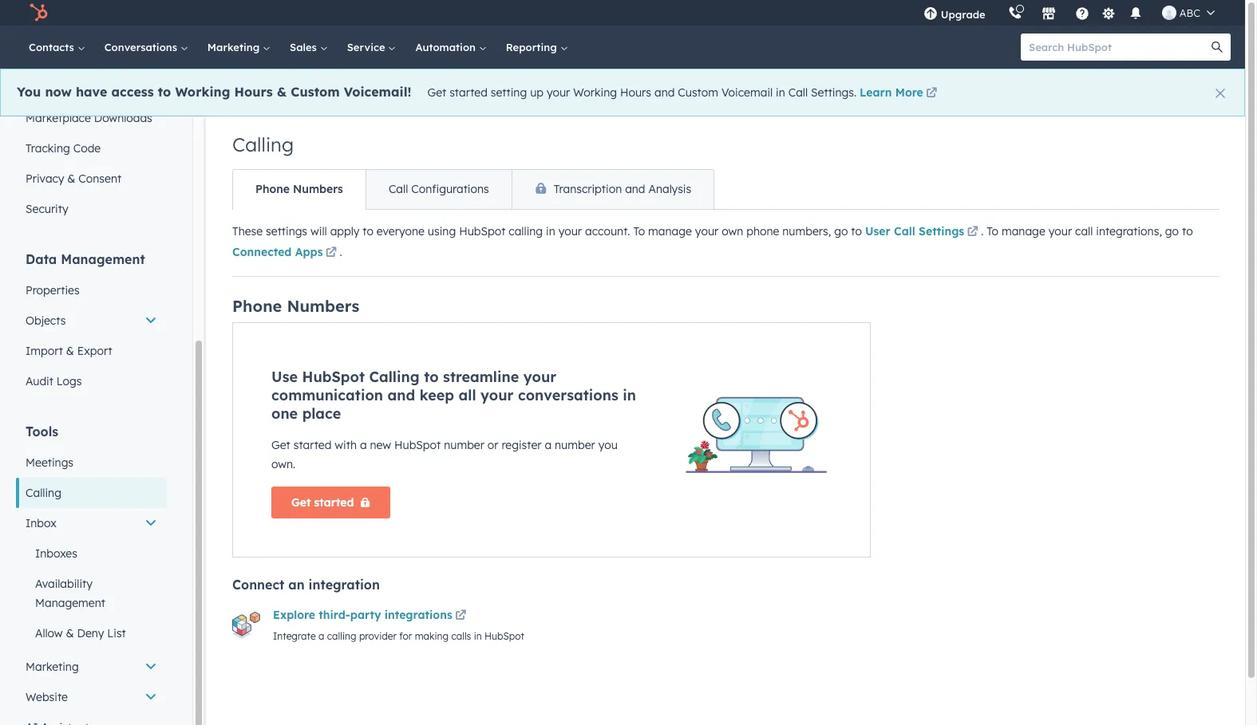 Task type: locate. For each thing, give the bounding box(es) containing it.
0 vertical spatial marketing
[[207, 41, 263, 53]]

1 vertical spatial call
[[389, 182, 408, 196]]

number left you
[[555, 438, 595, 453]]

0 horizontal spatial manage
[[648, 224, 692, 239]]

marketing link
[[198, 26, 280, 69]]

2 vertical spatial call
[[894, 224, 915, 239]]

get started
[[291, 496, 354, 510]]

a left new
[[360, 438, 367, 453]]

automation link
[[406, 26, 496, 69]]

security link
[[16, 194, 167, 224]]

1 horizontal spatial manage
[[1002, 224, 1046, 239]]

0 horizontal spatial calling
[[327, 631, 356, 643]]

and inside the you now have access to working hours & custom voicemail! alert
[[655, 85, 675, 100]]

started down place
[[293, 438, 332, 453]]

allow & deny list link
[[16, 619, 167, 649]]

call up everyone
[[389, 182, 408, 196]]

configurations
[[411, 182, 489, 196]]

started inside get started with a new hubspot number or register a number you own.
[[293, 438, 332, 453]]

and inside use hubspot calling to streamline your communication and keep all your conversations in one place
[[388, 386, 415, 405]]

hubspot up place
[[302, 368, 365, 386]]

link opens in a new window image
[[926, 86, 937, 102], [967, 224, 978, 243], [967, 227, 978, 239], [326, 247, 337, 259], [455, 611, 466, 623]]

your right up
[[547, 85, 570, 100]]

link opens in a new window image inside user call settings link
[[967, 227, 978, 239]]

tools
[[26, 424, 58, 440]]

and
[[655, 85, 675, 100], [625, 182, 645, 196], [388, 386, 415, 405]]

2 go from the left
[[1165, 224, 1179, 239]]

management for data
[[61, 251, 145, 267]]

1 horizontal spatial calling
[[232, 133, 294, 156]]

tracking code
[[26, 141, 101, 156]]

0 horizontal spatial go
[[834, 224, 848, 239]]

. to manage your call integrations, go to
[[981, 224, 1193, 239]]

0 vertical spatial numbers
[[293, 182, 343, 196]]

1 vertical spatial management
[[35, 596, 105, 611]]

calling left the keep
[[369, 368, 420, 386]]

2 horizontal spatial and
[[655, 85, 675, 100]]

link opens in a new window image for explore third-party integrations link
[[455, 611, 466, 623]]

making
[[415, 631, 449, 643]]

2 vertical spatial get
[[291, 496, 311, 510]]

link opens in a new window image right apps
[[326, 244, 337, 263]]

0 vertical spatial .
[[981, 224, 984, 239]]

2 vertical spatial and
[[388, 386, 415, 405]]

started down with
[[314, 496, 354, 510]]

manage left call
[[1002, 224, 1046, 239]]

& inside alert
[[277, 84, 287, 100]]

2 vertical spatial calling
[[26, 486, 61, 501]]

&
[[277, 84, 287, 100], [67, 172, 75, 186], [66, 344, 74, 358], [66, 627, 74, 641]]

calling inside the tools element
[[26, 486, 61, 501]]

up
[[530, 85, 544, 100]]

2 horizontal spatial calling
[[369, 368, 420, 386]]

to right settings
[[987, 224, 999, 239]]

in down transcription
[[546, 224, 555, 239]]

1 horizontal spatial call
[[788, 85, 808, 100]]

get inside the you now have access to working hours & custom voicemail! alert
[[427, 85, 446, 100]]

use
[[271, 368, 298, 386]]

0 vertical spatial get
[[427, 85, 446, 100]]

phone numbers down connected apps link
[[232, 296, 359, 316]]

0 horizontal spatial link opens in a new window image
[[326, 244, 337, 263]]

2 horizontal spatial get
[[427, 85, 446, 100]]

inbox
[[26, 516, 56, 531]]

numbers up will
[[293, 182, 343, 196]]

1 vertical spatial marketing
[[26, 660, 79, 675]]

management up properties link
[[61, 251, 145, 267]]

for
[[399, 631, 412, 643]]

manage
[[648, 224, 692, 239], [1002, 224, 1046, 239]]

call
[[788, 85, 808, 100], [389, 182, 408, 196], [894, 224, 915, 239]]

consent
[[78, 172, 121, 186]]

working for your
[[573, 85, 617, 100]]

tools element
[[16, 423, 167, 726]]

service link
[[337, 26, 406, 69]]

in right conversations
[[623, 386, 636, 405]]

0 vertical spatial management
[[61, 251, 145, 267]]

notifications image
[[1129, 7, 1143, 22]]

0 vertical spatial link opens in a new window image
[[926, 88, 937, 100]]

started left setting
[[450, 85, 488, 100]]

custom
[[291, 84, 340, 100], [678, 85, 718, 100]]

phone down connected
[[232, 296, 282, 316]]

2 manage from the left
[[1002, 224, 1046, 239]]

get up own.
[[271, 438, 290, 453]]

0 horizontal spatial custom
[[291, 84, 340, 100]]

hours
[[234, 84, 273, 100], [620, 85, 651, 100]]

more
[[895, 85, 923, 100]]

working for to
[[175, 84, 230, 100]]

with
[[335, 438, 357, 453]]

1 vertical spatial calling
[[369, 368, 420, 386]]

1 horizontal spatial number
[[555, 438, 595, 453]]

& for inboxes
[[66, 627, 74, 641]]

management inside the tools element
[[35, 596, 105, 611]]

to right apply
[[363, 224, 374, 239]]

objects
[[26, 314, 66, 328]]

1 vertical spatial link opens in a new window image
[[326, 244, 337, 263]]

notifications button
[[1122, 0, 1149, 26]]

to right access
[[158, 84, 171, 100]]

third-
[[319, 608, 350, 623]]

your left call
[[1049, 224, 1072, 239]]

brad klo image
[[1162, 6, 1176, 20]]

& down sales link
[[277, 84, 287, 100]]

1 number from the left
[[444, 438, 484, 453]]

calling inside use hubspot calling to streamline your communication and keep all your conversations in one place
[[369, 368, 420, 386]]

1 vertical spatial numbers
[[287, 296, 359, 316]]

marketing inside marketing button
[[26, 660, 79, 675]]

get for use hubspot calling to streamline your communication and keep all your conversations in one place
[[271, 438, 290, 453]]

manage down analysis
[[648, 224, 692, 239]]

explore
[[273, 608, 315, 623]]

& right privacy
[[67, 172, 75, 186]]

0 horizontal spatial hours
[[234, 84, 273, 100]]

go right integrations,
[[1165, 224, 1179, 239]]

started inside the you now have access to working hours & custom voicemail! alert
[[450, 85, 488, 100]]

0 horizontal spatial .
[[340, 245, 342, 259]]

working right up
[[573, 85, 617, 100]]

management down availability
[[35, 596, 105, 611]]

link opens in a new window image for connected apps link
[[326, 247, 337, 259]]

1 horizontal spatial and
[[625, 182, 645, 196]]

calling up phone numbers link
[[232, 133, 294, 156]]

& inside data management 'element'
[[66, 344, 74, 358]]

number
[[444, 438, 484, 453], [555, 438, 595, 453]]

and for working
[[655, 85, 675, 100]]

upgrade
[[941, 8, 986, 21]]

navigation
[[232, 169, 715, 210]]

started inside button
[[314, 496, 354, 510]]

0 vertical spatial calling
[[509, 224, 543, 239]]

number left or
[[444, 438, 484, 453]]

1 vertical spatial .
[[340, 245, 342, 259]]

integration
[[309, 577, 380, 593]]

get down own.
[[291, 496, 311, 510]]

Search HubSpot search field
[[1021, 34, 1217, 61]]

audit logs link
[[16, 366, 167, 397]]

get started setting up your working hours and custom voicemail in call settings.
[[427, 85, 860, 100]]

link opens in a new window image inside learn more 'link'
[[926, 86, 937, 102]]

1 horizontal spatial a
[[360, 438, 367, 453]]

link opens in a new window image inside explore third-party integrations link
[[455, 611, 466, 623]]

to left "all"
[[424, 368, 439, 386]]

working down 'marketing' 'link'
[[175, 84, 230, 100]]

management inside 'element'
[[61, 251, 145, 267]]

phone
[[255, 182, 290, 196], [232, 296, 282, 316]]

link opens in a new window image inside connected apps link
[[326, 247, 337, 259]]

0 horizontal spatial marketing
[[26, 660, 79, 675]]

0 horizontal spatial a
[[319, 631, 324, 643]]

settings link
[[1099, 4, 1119, 21]]

0 vertical spatial phone numbers
[[255, 182, 343, 196]]

these settings will apply to everyone using hubspot calling in your account. to manage your own phone numbers, go to
[[232, 224, 865, 239]]

1 horizontal spatial .
[[981, 224, 984, 239]]

phone up settings at left
[[255, 182, 290, 196]]

connected apps link
[[232, 244, 340, 263]]

your right "all"
[[481, 386, 514, 405]]

these
[[232, 224, 263, 239]]

call right user
[[894, 224, 915, 239]]

learn more
[[860, 85, 923, 100]]

your
[[547, 85, 570, 100], [559, 224, 582, 239], [695, 224, 719, 239], [1049, 224, 1072, 239], [523, 368, 556, 386], [481, 386, 514, 405]]

hubspot right new
[[394, 438, 441, 453]]

2 to from the left
[[987, 224, 999, 239]]

management for availability
[[35, 596, 105, 611]]

numbers
[[293, 182, 343, 196], [287, 296, 359, 316]]

all
[[459, 386, 476, 405]]

0 vertical spatial and
[[655, 85, 675, 100]]

have
[[76, 84, 107, 100]]

2 vertical spatial started
[[314, 496, 354, 510]]

a right register
[[545, 438, 552, 453]]

& inside the tools element
[[66, 627, 74, 641]]

. for .
[[340, 245, 342, 259]]

0 horizontal spatial to
[[633, 224, 645, 239]]

setting
[[491, 85, 527, 100]]

management
[[61, 251, 145, 267], [35, 596, 105, 611]]

1 horizontal spatial custom
[[678, 85, 718, 100]]

1 horizontal spatial go
[[1165, 224, 1179, 239]]

explore third-party integrations
[[273, 608, 452, 623]]

settings image
[[1102, 7, 1116, 21]]

meetings
[[26, 456, 73, 470]]

hours for &
[[234, 84, 273, 100]]

get for you now have access to working hours & custom voicemail!
[[427, 85, 446, 100]]

2 number from the left
[[555, 438, 595, 453]]

numbers down apps
[[287, 296, 359, 316]]

& left export
[[66, 344, 74, 358]]

1 vertical spatial and
[[625, 182, 645, 196]]

hubspot image
[[29, 3, 48, 22]]

to left user
[[851, 224, 862, 239]]

call left settings.
[[788, 85, 808, 100]]

settings
[[919, 224, 964, 239]]

learn more link
[[860, 85, 940, 102]]

.
[[981, 224, 984, 239], [340, 245, 342, 259]]

1 horizontal spatial hours
[[620, 85, 651, 100]]

get inside get started with a new hubspot number or register a number you own.
[[271, 438, 290, 453]]

link opens in a new window image for user call settings link
[[967, 227, 978, 239]]

phone numbers inside navigation
[[255, 182, 343, 196]]

availability
[[35, 577, 93, 592]]

0 vertical spatial started
[[450, 85, 488, 100]]

calling
[[509, 224, 543, 239], [327, 631, 356, 643]]

1 vertical spatial get
[[271, 438, 290, 453]]

website
[[26, 690, 68, 705]]

import & export link
[[16, 336, 167, 366]]

import
[[26, 344, 63, 358]]

1 horizontal spatial working
[[573, 85, 617, 100]]

register
[[502, 438, 542, 453]]

go right numbers,
[[834, 224, 848, 239]]

marketing up you now have access to working hours & custom voicemail!
[[207, 41, 263, 53]]

1 horizontal spatial to
[[987, 224, 999, 239]]

marketing up 'website'
[[26, 660, 79, 675]]

meetings link
[[16, 448, 167, 478]]

get down automation
[[427, 85, 446, 100]]

1 horizontal spatial calling
[[509, 224, 543, 239]]

hubspot
[[459, 224, 506, 239], [302, 368, 365, 386], [394, 438, 441, 453], [485, 631, 524, 643]]

allow & deny list
[[35, 627, 126, 641]]

0 horizontal spatial get
[[271, 438, 290, 453]]

phone numbers link
[[233, 170, 366, 209]]

call inside "link"
[[389, 182, 408, 196]]

link opens in a new window image up calls
[[455, 607, 466, 627]]

go
[[834, 224, 848, 239], [1165, 224, 1179, 239]]

calling up inbox
[[26, 486, 61, 501]]

0 horizontal spatial working
[[175, 84, 230, 100]]

provider
[[359, 631, 397, 643]]

a
[[360, 438, 367, 453], [545, 438, 552, 453], [319, 631, 324, 643]]

2 vertical spatial link opens in a new window image
[[455, 607, 466, 627]]

search image
[[1212, 42, 1223, 53]]

. down apply
[[340, 245, 342, 259]]

a down third-
[[319, 631, 324, 643]]

phone numbers up settings at left
[[255, 182, 343, 196]]

1 horizontal spatial link opens in a new window image
[[455, 607, 466, 627]]

0 horizontal spatial and
[[388, 386, 415, 405]]

privacy & consent
[[26, 172, 121, 186]]

& left deny
[[66, 627, 74, 641]]

to
[[633, 224, 645, 239], [987, 224, 999, 239]]

0 horizontal spatial call
[[389, 182, 408, 196]]

1 vertical spatial started
[[293, 438, 332, 453]]

0 vertical spatial phone
[[255, 182, 290, 196]]

2 horizontal spatial link opens in a new window image
[[926, 88, 937, 100]]

hubspot inside use hubspot calling to streamline your communication and keep all your conversations in one place
[[302, 368, 365, 386]]

0 horizontal spatial number
[[444, 438, 484, 453]]

calls
[[451, 631, 471, 643]]

custom for &
[[291, 84, 340, 100]]

custom left voicemail
[[678, 85, 718, 100]]

menu
[[912, 0, 1226, 26]]

call
[[1075, 224, 1093, 239]]

in right voicemail
[[776, 85, 785, 100]]

0 horizontal spatial calling
[[26, 486, 61, 501]]

abc button
[[1152, 0, 1225, 26]]

list
[[107, 627, 126, 641]]

1 horizontal spatial marketing
[[207, 41, 263, 53]]

audit
[[26, 374, 53, 389]]

1 horizontal spatial get
[[291, 496, 311, 510]]

to right account.
[[633, 224, 645, 239]]

contacts link
[[19, 26, 95, 69]]

link opens in a new window image right more
[[926, 88, 937, 100]]

. right settings
[[981, 224, 984, 239]]

link opens in a new window image
[[926, 88, 937, 100], [326, 244, 337, 263], [455, 607, 466, 627]]

custom down sales link
[[291, 84, 340, 100]]

0 vertical spatial call
[[788, 85, 808, 100]]

menu containing abc
[[912, 0, 1226, 26]]



Task type: vqa. For each thing, say whether or not it's contained in the screenshot.
checkbox
no



Task type: describe. For each thing, give the bounding box(es) containing it.
user call settings link
[[865, 224, 981, 243]]

streamline
[[443, 368, 519, 386]]

link opens in a new window image for connected apps link
[[326, 244, 337, 263]]

marketplace downloads link
[[16, 103, 167, 133]]

sales link
[[280, 26, 337, 69]]

logs
[[57, 374, 82, 389]]

access
[[111, 84, 154, 100]]

marketplace
[[26, 111, 91, 125]]

voicemail!
[[344, 84, 411, 100]]

0 vertical spatial calling
[[232, 133, 294, 156]]

or
[[488, 438, 499, 453]]

you now have access to working hours & custom voicemail!
[[17, 84, 411, 100]]

1 vertical spatial phone
[[232, 296, 282, 316]]

in inside alert
[[776, 85, 785, 100]]

1 manage from the left
[[648, 224, 692, 239]]

now
[[45, 84, 72, 100]]

you
[[598, 438, 618, 453]]

get started with a new hubspot number or register a number you own.
[[271, 438, 618, 472]]

connected apps
[[232, 245, 323, 259]]

you now have access to working hours & custom voicemail! alert
[[0, 69, 1245, 117]]

conversations
[[104, 41, 180, 53]]

settings.
[[811, 85, 857, 100]]

apply
[[330, 224, 360, 239]]

& for properties
[[66, 344, 74, 358]]

data management
[[26, 251, 145, 267]]

contacts
[[29, 41, 77, 53]]

1 to from the left
[[633, 224, 645, 239]]

explore third-party integrations link
[[273, 607, 469, 627]]

call configurations link
[[366, 170, 511, 209]]

and for your
[[388, 386, 415, 405]]

availability management link
[[16, 569, 167, 619]]

service
[[347, 41, 388, 53]]

inbox button
[[16, 508, 167, 539]]

conversations
[[518, 386, 618, 405]]

new
[[370, 438, 391, 453]]

code
[[73, 141, 101, 156]]

keep
[[420, 386, 454, 405]]

2 horizontal spatial a
[[545, 438, 552, 453]]

in inside use hubspot calling to streamline your communication and keep all your conversations in one place
[[623, 386, 636, 405]]

security
[[26, 202, 68, 216]]

tracking code link
[[16, 133, 167, 164]]

custom for and
[[678, 85, 718, 100]]

will
[[311, 224, 327, 239]]

transcription and analysis
[[554, 182, 691, 196]]

hours for and
[[620, 85, 651, 100]]

upgrade image
[[923, 7, 938, 22]]

conversations link
[[95, 26, 198, 69]]

call inside the you now have access to working hours & custom voicemail! alert
[[788, 85, 808, 100]]

to inside use hubspot calling to streamline your communication and keep all your conversations in one place
[[424, 368, 439, 386]]

communication
[[271, 386, 383, 405]]

close image
[[1216, 89, 1225, 98]]

automation
[[415, 41, 479, 53]]

connect
[[232, 577, 285, 593]]

integrate a calling provider for making calls in hubspot
[[273, 631, 524, 643]]

allow
[[35, 627, 63, 641]]

voicemail
[[722, 85, 773, 100]]

analysis
[[649, 182, 691, 196]]

to right integrations,
[[1182, 224, 1193, 239]]

calling icon image
[[1008, 6, 1022, 21]]

get inside button
[[291, 496, 311, 510]]

link opens in a new window image inside learn more 'link'
[[926, 88, 937, 100]]

your left account.
[[559, 224, 582, 239]]

website button
[[16, 683, 167, 713]]

abc
[[1180, 6, 1201, 19]]

calling icon button
[[1002, 2, 1029, 23]]

tracking
[[26, 141, 70, 156]]

hubspot right using
[[459, 224, 506, 239]]

numbers,
[[783, 224, 831, 239]]

user call settings
[[865, 224, 964, 239]]

data
[[26, 251, 57, 267]]

help image
[[1075, 7, 1089, 22]]

. for . to manage your call integrations, go to
[[981, 224, 984, 239]]

an
[[288, 577, 305, 593]]

connect an integration
[[232, 577, 380, 593]]

calling set up image
[[683, 362, 832, 473]]

objects button
[[16, 306, 167, 336]]

learn
[[860, 85, 892, 100]]

1 go from the left
[[834, 224, 848, 239]]

your inside the you now have access to working hours & custom voicemail! alert
[[547, 85, 570, 100]]

started for you now have access to working hours & custom voicemail!
[[450, 85, 488, 100]]

data management element
[[16, 251, 167, 397]]

inboxes
[[35, 547, 77, 561]]

integrate
[[273, 631, 316, 643]]

marketplaces button
[[1032, 0, 1065, 26]]

started for use hubspot calling to streamline your communication and keep all your conversations in one place
[[293, 438, 332, 453]]

1 vertical spatial phone numbers
[[232, 296, 359, 316]]

integrations
[[385, 608, 452, 623]]

navigation containing phone numbers
[[232, 169, 715, 210]]

hubspot right calls
[[485, 631, 524, 643]]

& for marketplace downloads
[[67, 172, 75, 186]]

marketing button
[[16, 652, 167, 683]]

marketing inside 'marketing' 'link'
[[207, 41, 263, 53]]

your right streamline
[[523, 368, 556, 386]]

connected
[[232, 245, 292, 259]]

phone
[[747, 224, 779, 239]]

your left own
[[695, 224, 719, 239]]

help button
[[1069, 0, 1096, 26]]

hubspot inside get started with a new hubspot number or register a number you own.
[[394, 438, 441, 453]]

account.
[[585, 224, 630, 239]]

downloads
[[94, 111, 152, 125]]

in right calls
[[474, 631, 482, 643]]

one
[[271, 405, 298, 423]]

privacy & consent link
[[16, 164, 167, 194]]

properties link
[[16, 275, 167, 306]]

apps
[[295, 245, 323, 259]]

and inside transcription and analysis button
[[625, 182, 645, 196]]

audit logs
[[26, 374, 82, 389]]

phone inside navigation
[[255, 182, 290, 196]]

integrations,
[[1096, 224, 1162, 239]]

inboxes link
[[16, 539, 167, 569]]

link opens in a new window image for explore third-party integrations link
[[455, 607, 466, 627]]

own
[[722, 224, 743, 239]]

numbers inside navigation
[[293, 182, 343, 196]]

reporting link
[[496, 26, 578, 69]]

sales
[[290, 41, 320, 53]]

transcription
[[554, 182, 622, 196]]

import & export
[[26, 344, 112, 358]]

2 horizontal spatial call
[[894, 224, 915, 239]]

privacy
[[26, 172, 64, 186]]

marketplaces image
[[1042, 7, 1056, 22]]

1 vertical spatial calling
[[327, 631, 356, 643]]

to inside alert
[[158, 84, 171, 100]]



